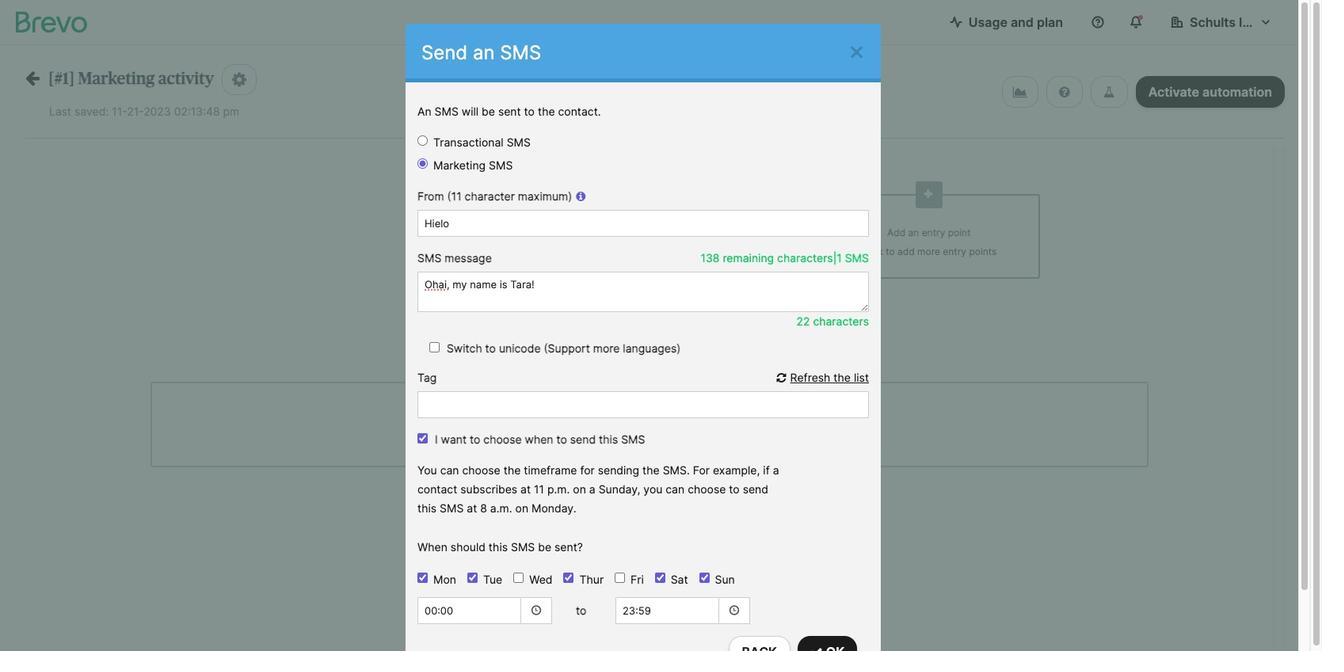 Task type: vqa. For each thing, say whether or not it's contained in the screenshot.
first time image from the left
yes



Task type: describe. For each thing, give the bounding box(es) containing it.
8
[[480, 502, 487, 515]]

check image
[[810, 645, 823, 651]]

sms down restart
[[621, 433, 645, 446]]

0 horizontal spatial send
[[570, 433, 596, 446]]

add an entry point click to add more entry points
[[861, 227, 997, 257]]

saved:
[[75, 105, 109, 118]]

sending
[[598, 464, 639, 477]]

schults inc
[[1190, 14, 1258, 30]]

[#1]                             marketing activity link
[[25, 70, 214, 87]]

i
[[435, 433, 438, 446]]

timeframe
[[524, 464, 577, 477]]

activate automation
[[1149, 84, 1272, 100]]

send
[[422, 41, 468, 64]]

the up you
[[643, 464, 660, 477]]

sent?
[[555, 541, 583, 554]]

filter
[[514, 246, 536, 257]]

plan
[[1037, 14, 1063, 30]]

to inside add an entry point click to add more entry points
[[886, 246, 895, 257]]

1 horizontal spatial marketing
[[433, 159, 486, 172]]

add inside add an entry point click to add more entry points
[[887, 227, 906, 238]]

characters|
[[777, 251, 837, 265]]

to right switch
[[485, 342, 496, 355]]

transactional
[[433, 136, 504, 149]]

22 characters
[[797, 315, 869, 328]]

example,
[[713, 464, 760, 477]]

an
[[418, 105, 432, 118]]

#1
[[782, 265, 793, 276]]

1 horizontal spatial can
[[666, 483, 685, 496]]

138
[[701, 251, 720, 265]]

(support
[[544, 342, 590, 355]]

usage
[[969, 14, 1008, 30]]

tue
[[483, 573, 502, 586]]

2 vertical spatial choose
[[688, 483, 726, 496]]

2023
[[144, 105, 171, 118]]

contact
[[418, 483, 457, 496]]

p.m.
[[547, 483, 570, 496]]

&
[[608, 414, 614, 426]]

1 horizontal spatial a
[[773, 464, 779, 477]]

contact filter is unengaged_contacts 16:10 daily weekdays only startpoint #1
[[514, 227, 793, 276]]

refresh image
[[777, 373, 790, 384]]

activity
[[158, 71, 214, 87]]

is
[[539, 246, 546, 257]]

refresh the list
[[790, 371, 869, 385]]

the left the contact.
[[538, 105, 555, 118]]

characters
[[813, 315, 869, 328]]

sun
[[715, 573, 735, 586]]

info circle image
[[576, 191, 586, 202]]

sms right 1
[[845, 251, 869, 265]]

to right 'want'
[[470, 433, 480, 446]]

an for send
[[473, 41, 495, 64]]

activate
[[1149, 84, 1200, 100]]

i want to choose when to send this sms
[[435, 433, 645, 446]]

point
[[948, 227, 971, 238]]

automation
[[1203, 84, 1272, 100]]

1 vertical spatial more
[[593, 342, 620, 355]]

message
[[445, 251, 492, 265]]

startpoint
[[736, 265, 780, 276]]

if
[[763, 464, 770, 477]]

for
[[580, 464, 595, 477]]

workflow
[[669, 414, 710, 426]]

daily
[[692, 246, 713, 257]]

for
[[693, 464, 710, 477]]

add inside exit & restart the workflow add new conditions
[[596, 433, 618, 446]]

0 horizontal spatial at
[[467, 502, 477, 515]]

16:10
[[666, 246, 690, 257]]

the up subscribes
[[504, 464, 521, 477]]

exit & restart the workflow add new conditions
[[589, 414, 710, 446]]

pm
[[223, 105, 239, 118]]

more inside add an entry point click to add more entry points
[[918, 246, 940, 257]]

character
[[465, 190, 515, 203]]

you
[[644, 483, 663, 496]]

1 horizontal spatial at
[[521, 483, 531, 496]]

will
[[462, 105, 479, 118]]

sms.
[[663, 464, 690, 477]]

when should this sms be sent?
[[418, 541, 583, 554]]

contact
[[631, 227, 667, 238]]

thur
[[580, 573, 604, 586]]

schults inc button
[[1158, 6, 1285, 38]]

want
[[441, 433, 467, 446]]

an for add
[[908, 227, 919, 238]]

sms left 'message'
[[418, 251, 442, 265]]

22
[[797, 315, 810, 328]]

sent
[[498, 105, 521, 118]]

0 horizontal spatial can
[[440, 464, 459, 477]]

points
[[969, 246, 997, 257]]

last
[[49, 105, 71, 118]]

sms right the an
[[435, 105, 459, 118]]

the left list
[[834, 371, 851, 385]]

to right sent at the top of the page
[[524, 105, 535, 118]]



Task type: locate. For each thing, give the bounding box(es) containing it.
0 vertical spatial be
[[482, 105, 495, 118]]

marketing down transactional
[[433, 159, 486, 172]]

transactional sms
[[433, 136, 531, 149]]

can down the sms.
[[666, 483, 685, 496]]

1 vertical spatial send
[[743, 483, 769, 496]]

0 vertical spatial a
[[773, 464, 779, 477]]

be left sent?
[[538, 541, 551, 554]]

entry left point
[[922, 227, 945, 238]]

a right if
[[773, 464, 779, 477]]

to down thur on the left
[[576, 603, 587, 617]]

sms down transactional sms
[[489, 159, 513, 172]]

1 vertical spatial choose
[[462, 464, 501, 477]]

switch to unicode (support more languages)
[[447, 342, 681, 355]]

the up add new conditions "link"
[[652, 414, 667, 426]]

0 vertical spatial this
[[599, 433, 618, 446]]

sat
[[671, 573, 688, 586]]

at
[[521, 483, 531, 496], [467, 502, 477, 515]]

list
[[854, 371, 869, 385]]

form containing transactional sms
[[406, 133, 881, 651]]

11-
[[112, 105, 127, 118]]

to
[[524, 105, 535, 118], [886, 246, 895, 257], [485, 342, 496, 355], [470, 433, 480, 446], [557, 433, 567, 446], [729, 483, 740, 496], [576, 603, 587, 617]]

0 vertical spatial an
[[473, 41, 495, 64]]

1 horizontal spatial this
[[489, 541, 508, 554]]

subscribes
[[460, 483, 518, 496]]

sms up wed on the bottom of page
[[511, 541, 535, 554]]

last saved: 11-21-2023 02:13:48 pm
[[49, 105, 239, 118]]

to right when
[[557, 433, 567, 446]]

more right add
[[918, 246, 940, 257]]

marketing
[[78, 71, 155, 87], [433, 159, 486, 172]]

add down &
[[596, 433, 618, 446]]

2 time image from the left
[[728, 605, 741, 618]]

0 vertical spatial marketing
[[78, 71, 155, 87]]

time image
[[530, 605, 543, 618], [728, 605, 741, 618]]

0 horizontal spatial this
[[418, 502, 437, 515]]

0 horizontal spatial time image
[[530, 605, 543, 618]]

1 horizontal spatial more
[[918, 246, 940, 257]]

a.m.
[[490, 502, 512, 515]]

1 vertical spatial this
[[418, 502, 437, 515]]

2 horizontal spatial this
[[599, 433, 618, 446]]

0 horizontal spatial more
[[593, 342, 620, 355]]

unicode
[[499, 342, 541, 355]]

maximum)
[[518, 190, 572, 203]]

marketing up 11-
[[78, 71, 155, 87]]

None radio
[[418, 136, 428, 146], [418, 159, 428, 169], [418, 136, 428, 146], [418, 159, 428, 169]]

should
[[451, 541, 486, 554]]

the inside exit & restart the workflow add new conditions
[[652, 414, 667, 426]]

time image down sun
[[728, 605, 741, 618]]

cog image
[[232, 71, 246, 88]]

on down for
[[573, 483, 586, 496]]

refresh the list link
[[777, 371, 869, 385]]

138 remaining characters| 1 sms
[[701, 251, 869, 265]]

marketing sms
[[433, 159, 513, 172]]

send inside you can choose the timeframe for sending the sms. for example, if a contact subscribes at 11 p.m. on a sunday, you can choose to send this sms at 8 a.m. on monday.
[[743, 483, 769, 496]]

sms
[[500, 41, 541, 64], [435, 105, 459, 118], [507, 136, 531, 149], [489, 159, 513, 172], [418, 251, 442, 265], [845, 251, 869, 265], [621, 433, 645, 446], [440, 502, 464, 515], [511, 541, 535, 554]]

to inside you can choose the timeframe for sending the sms. for example, if a contact subscribes at 11 p.m. on a sunday, you can choose to send this sms at 8 a.m. on monday.
[[729, 483, 740, 496]]

wed
[[529, 573, 553, 586]]

send down exit
[[570, 433, 596, 446]]

add new conditions link
[[596, 433, 702, 446]]

area chart image
[[1013, 86, 1028, 98]]

1 horizontal spatial time image
[[728, 605, 741, 618]]

1 vertical spatial can
[[666, 483, 685, 496]]

send down if
[[743, 483, 769, 496]]

02:13:48
[[174, 105, 220, 118]]

an sms will be sent to the contact.
[[418, 105, 601, 118]]

to left add
[[886, 246, 895, 257]]

a down for
[[589, 483, 596, 496]]

this
[[599, 433, 618, 446], [418, 502, 437, 515], [489, 541, 508, 554]]

sunday,
[[599, 483, 641, 496]]

activate automation button
[[1136, 76, 1285, 108]]

this inside you can choose the timeframe for sending the sms. for example, if a contact subscribes at 11 p.m. on a sunday, you can choose to send this sms at 8 a.m. on monday.
[[418, 502, 437, 515]]

1 horizontal spatial add
[[887, 227, 906, 238]]

Switch to unicode (Support more languages) checkbox
[[429, 343, 440, 353]]

an
[[473, 41, 495, 64], [908, 227, 919, 238]]

fri
[[631, 573, 644, 586]]

can right the you
[[440, 464, 459, 477]]

0 horizontal spatial be
[[482, 105, 495, 118]]

on right a.m.
[[515, 502, 529, 515]]

conditions
[[646, 433, 702, 446]]

an up add
[[908, 227, 919, 238]]

this right should
[[489, 541, 508, 554]]

1 vertical spatial add
[[596, 433, 618, 446]]

and
[[1011, 14, 1034, 30]]

2 vertical spatial this
[[489, 541, 508, 554]]

form
[[406, 133, 881, 651]]

at left 11
[[521, 483, 531, 496]]

more
[[918, 246, 940, 257], [593, 342, 620, 355]]

add up add
[[887, 227, 906, 238]]

contact.
[[558, 105, 601, 118]]

can
[[440, 464, 459, 477], [666, 483, 685, 496]]

1 vertical spatial a
[[589, 483, 596, 496]]

0 vertical spatial add
[[887, 227, 906, 238]]

time image down wed on the bottom of page
[[530, 605, 543, 618]]

1
[[837, 251, 842, 265]]

1 horizontal spatial an
[[908, 227, 919, 238]]

0 vertical spatial more
[[918, 246, 940, 257]]

an right send at the top left of the page
[[473, 41, 495, 64]]

0 vertical spatial entry
[[922, 227, 945, 238]]

arrow left image
[[25, 70, 40, 86]]

tag
[[418, 371, 437, 385]]

to down example,
[[729, 483, 740, 496]]

1 vertical spatial at
[[467, 502, 477, 515]]

a
[[773, 464, 779, 477], [589, 483, 596, 496]]

entry down point
[[943, 246, 967, 257]]

sms down contact
[[440, 502, 464, 515]]

unengaged_contacts
[[549, 246, 664, 257]]

entry
[[922, 227, 945, 238], [943, 246, 967, 257]]

send
[[570, 433, 596, 446], [743, 483, 769, 496]]

0 vertical spatial at
[[521, 483, 531, 496]]

1 vertical spatial on
[[515, 502, 529, 515]]

0 horizontal spatial marketing
[[78, 71, 155, 87]]

[#1]
[[48, 71, 75, 87]]

only
[[765, 246, 785, 257]]

1 vertical spatial entry
[[943, 246, 967, 257]]

×
[[848, 35, 865, 66]]

languages)
[[623, 342, 681, 355]]

you can choose the timeframe for sending the sms. for example, if a contact subscribes at 11 p.m. on a sunday, you can choose to send this sms at 8 a.m. on monday.
[[418, 464, 779, 515]]

0 horizontal spatial on
[[515, 502, 529, 515]]

1 vertical spatial be
[[538, 541, 551, 554]]

0 vertical spatial can
[[440, 464, 459, 477]]

None checkbox
[[418, 434, 428, 444]]

choose left when
[[484, 433, 522, 446]]

sms up sent at the top of the page
[[500, 41, 541, 64]]

at left the 8
[[467, 502, 477, 515]]

remaining
[[723, 251, 774, 265]]

None text field
[[418, 272, 869, 312], [616, 597, 719, 624], [418, 272, 869, 312], [616, 597, 719, 624]]

add
[[898, 246, 915, 257]]

sms inside you can choose the timeframe for sending the sms. for example, if a contact subscribes at 11 p.m. on a sunday, you can choose to send this sms at 8 a.m. on monday.
[[440, 502, 464, 515]]

refresh
[[790, 371, 831, 385]]

sms down sent at the top of the page
[[507, 136, 531, 149]]

0 vertical spatial choose
[[484, 433, 522, 446]]

1 vertical spatial marketing
[[433, 159, 486, 172]]

question circle image
[[1059, 86, 1070, 98]]

11
[[534, 483, 544, 496]]

None checkbox
[[418, 573, 428, 583], [467, 573, 478, 583], [514, 573, 524, 583], [564, 573, 574, 583], [615, 573, 625, 583], [655, 573, 665, 583], [699, 573, 710, 583], [418, 573, 428, 583], [467, 573, 478, 583], [514, 573, 524, 583], [564, 573, 574, 583], [615, 573, 625, 583], [655, 573, 665, 583], [699, 573, 710, 583]]

1 horizontal spatial on
[[573, 483, 586, 496]]

0 horizontal spatial add
[[596, 433, 618, 446]]

you
[[418, 464, 437, 477]]

1 horizontal spatial be
[[538, 541, 551, 554]]

switch
[[447, 342, 482, 355]]

an inside add an entry point click to add more entry points
[[908, 227, 919, 238]]

None text field
[[418, 210, 869, 237], [418, 392, 869, 419], [418, 597, 521, 624], [418, 210, 869, 237], [418, 392, 869, 419], [418, 597, 521, 624]]

add
[[887, 227, 906, 238], [596, 433, 618, 446]]

new
[[621, 433, 643, 446]]

click
[[861, 246, 883, 257]]

1 time image from the left
[[530, 605, 543, 618]]

flask image
[[1104, 86, 1115, 98]]

[#1]                             marketing activity
[[48, 71, 214, 87]]

be right will
[[482, 105, 495, 118]]

0 horizontal spatial a
[[589, 483, 596, 496]]

restart
[[616, 414, 649, 426]]

× button
[[848, 35, 865, 66]]

usage and plan
[[969, 14, 1063, 30]]

when
[[525, 433, 553, 446]]

this down contact
[[418, 502, 437, 515]]

monday.
[[532, 502, 576, 515]]

choose up subscribes
[[462, 464, 501, 477]]

1 horizontal spatial send
[[743, 483, 769, 496]]

0 vertical spatial send
[[570, 433, 596, 446]]

1 vertical spatial an
[[908, 227, 919, 238]]

when
[[418, 541, 448, 554]]

0 horizontal spatial an
[[473, 41, 495, 64]]

(11
[[447, 190, 462, 203]]

sms message
[[418, 251, 492, 265]]

this down &
[[599, 433, 618, 446]]

0 vertical spatial on
[[573, 483, 586, 496]]

mon
[[433, 573, 456, 586]]

more right (support on the bottom
[[593, 342, 620, 355]]

send an sms
[[422, 41, 541, 64]]

weekdays
[[716, 246, 762, 257]]

choose down for
[[688, 483, 726, 496]]



